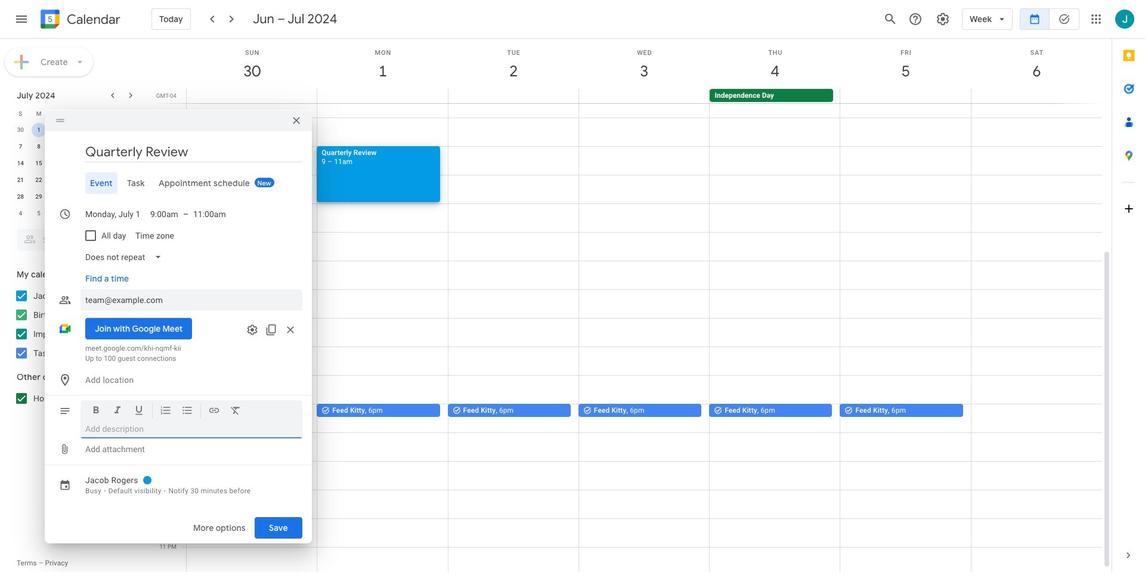 Task type: describe. For each thing, give the bounding box(es) containing it.
thursday, july 4 element
[[710, 39, 841, 89]]

12 element
[[105, 140, 119, 154]]

3 element
[[68, 123, 83, 137]]

4 element
[[87, 123, 101, 137]]

august 10 element
[[123, 206, 138, 221]]

5 element
[[105, 123, 119, 137]]

14 element
[[13, 156, 28, 171]]

august 4 element
[[13, 206, 28, 221]]

july 2024 grid
[[11, 105, 140, 222]]

27 element
[[123, 173, 138, 187]]

august 6 element
[[50, 206, 64, 221]]

Search for people text field
[[24, 229, 129, 251]]

bulleted list image
[[181, 405, 193, 418]]

Guests text field
[[85, 289, 298, 311]]

numbered list image
[[160, 405, 172, 418]]

friday, july 5 element
[[841, 39, 972, 89]]

15 element
[[32, 156, 46, 171]]

underline image
[[133, 405, 145, 418]]

0 horizontal spatial tab list
[[54, 172, 303, 194]]

bold image
[[90, 405, 102, 418]]

24 element
[[68, 173, 83, 187]]

1 element
[[32, 123, 46, 137]]

tuesday, july 2 element
[[448, 39, 579, 89]]

21 element
[[13, 173, 28, 187]]

29 element
[[32, 190, 46, 204]]

13 element
[[123, 140, 138, 154]]

insert link image
[[208, 405, 220, 418]]

august 5 element
[[32, 206, 46, 221]]

new element
[[255, 178, 274, 187]]

heading inside calendar element
[[64, 12, 120, 27]]

31 element
[[68, 190, 83, 204]]

26 element
[[105, 173, 119, 187]]

20 element
[[123, 156, 138, 171]]

8 element
[[32, 140, 46, 154]]



Task type: vqa. For each thing, say whether or not it's contained in the screenshot.
nov
no



Task type: locate. For each thing, give the bounding box(es) containing it.
formatting options toolbar
[[81, 400, 303, 425]]

None search field
[[0, 224, 148, 251]]

italic image
[[112, 405, 124, 418]]

19 element
[[105, 156, 119, 171]]

monday, july 1 element
[[318, 39, 448, 89]]

sunday, june 30 element
[[187, 39, 318, 89]]

25 element
[[87, 173, 101, 187]]

1 horizontal spatial tab list
[[1113, 39, 1146, 539]]

Add description text field
[[85, 424, 298, 434]]

to element
[[183, 209, 189, 219]]

june 30 element
[[13, 123, 28, 137]]

cell inside july 2024 grid
[[30, 122, 48, 138]]

row group
[[11, 122, 140, 222]]

2 element
[[50, 123, 64, 137]]

main drawer image
[[14, 12, 29, 26]]

august 9 element
[[105, 206, 119, 221]]

End time text field
[[193, 203, 226, 225]]

18 element
[[87, 156, 101, 171]]

remove formatting image
[[230, 405, 242, 418]]

11 element
[[87, 140, 101, 154]]

Start date text field
[[85, 203, 141, 225]]

calendar element
[[38, 7, 120, 33]]

6 element
[[123, 123, 138, 137]]

7 element
[[13, 140, 28, 154]]

None field
[[81, 243, 167, 271]]

wednesday, july 3 element
[[579, 39, 710, 89]]

cell
[[187, 89, 318, 103], [318, 89, 448, 103], [448, 89, 579, 103], [579, 89, 710, 103], [841, 89, 971, 103], [971, 89, 1102, 103], [30, 122, 48, 138]]

settings menu image
[[936, 12, 951, 26]]

grid
[[153, 39, 1112, 572]]

august 7 element
[[68, 206, 83, 221]]

august 3 element
[[123, 190, 138, 204]]

august 8 element
[[87, 206, 101, 221]]

tab list
[[1113, 39, 1146, 539], [54, 172, 303, 194]]

Start time text field
[[150, 203, 178, 225]]

28 element
[[13, 190, 28, 204]]

22 element
[[32, 173, 46, 187]]

17 element
[[68, 156, 83, 171]]

heading
[[64, 12, 120, 27]]

my calendars list
[[2, 286, 148, 363]]

row
[[181, 89, 1112, 103], [11, 105, 140, 122], [11, 122, 140, 138], [11, 138, 140, 155], [11, 155, 140, 172], [11, 172, 140, 189], [11, 189, 140, 205], [11, 205, 140, 222]]

Add title text field
[[85, 143, 303, 161]]

saturday, july 6 element
[[972, 39, 1103, 89]]

august 2 element
[[105, 190, 119, 204]]

august 1 element
[[87, 190, 101, 204]]



